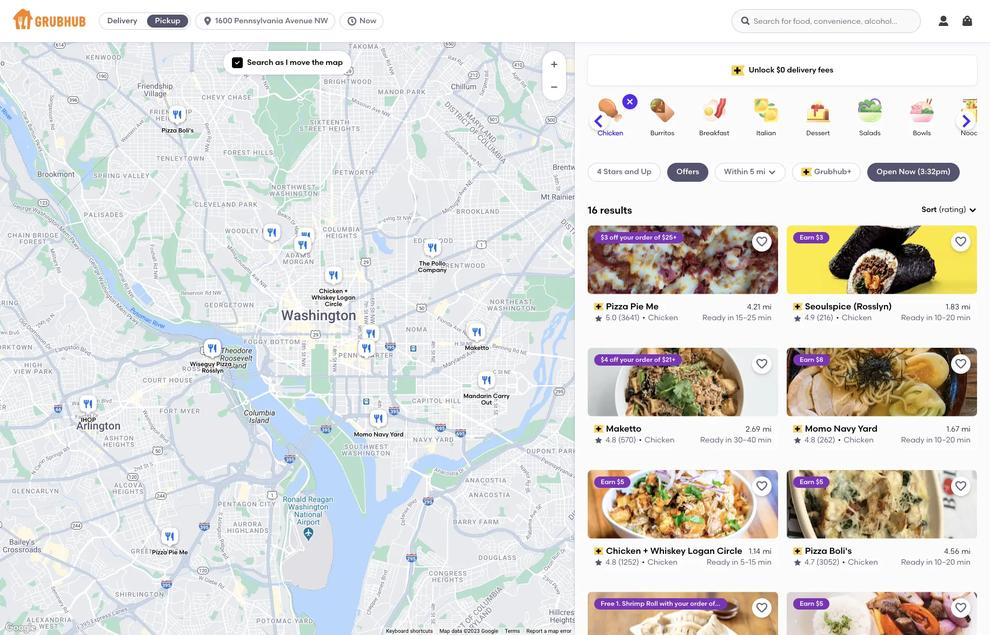 Task type: describe. For each thing, give the bounding box(es) containing it.
chicken image
[[592, 98, 630, 122]]

1 vertical spatial circle
[[717, 546, 743, 556]]

search
[[247, 58, 273, 67]]

30–40
[[734, 436, 757, 445]]

2 vertical spatial order
[[691, 600, 708, 608]]

2.69
[[746, 425, 761, 434]]

chicken inside map region
[[319, 288, 343, 295]]

rosslyn
[[202, 368, 224, 375]]

seoulspice (rosslyn) image
[[202, 338, 223, 361]]

save this restaurant button for pizza pie me
[[753, 232, 772, 251]]

4.8 (262)
[[805, 436, 836, 445]]

seoulspice (rosslyn)
[[806, 301, 893, 312]]

earn for momo navy yard
[[800, 356, 815, 363]]

company
[[418, 267, 447, 274]]

ihop image
[[77, 393, 99, 417]]

1.67 mi
[[947, 425, 971, 434]]

earn $3
[[800, 234, 824, 241]]

mandarin carry out image
[[476, 370, 498, 393]]

subscription pass image for pizza pie me
[[595, 303, 604, 311]]

0 vertical spatial map
[[326, 58, 343, 67]]

save this restaurant button for seoulspice (rosslyn)
[[952, 232, 971, 251]]

ready for maketto
[[701, 436, 724, 445]]

chicken for pizza boli's
[[849, 558, 879, 567]]

mandarin
[[463, 393, 492, 400]]

4.56 mi
[[945, 547, 971, 556]]

pizza pie me image
[[159, 526, 180, 550]]

data
[[452, 628, 462, 634]]

a
[[544, 628, 547, 634]]

• for pizza boli's
[[843, 558, 846, 567]]

)
[[964, 205, 967, 214]]

main navigation navigation
[[0, 0, 991, 42]]

(
[[940, 205, 942, 214]]

mandarin carry out logo image
[[588, 592, 779, 635]]

in for chicken + whiskey logan circle
[[732, 558, 739, 567]]

rating
[[942, 205, 964, 214]]

(570)
[[619, 436, 637, 445]]

1 vertical spatial pizza boli's
[[806, 546, 852, 556]]

save this restaurant image for momo navy yard
[[955, 357, 968, 370]]

earn for seoulspice (rosslyn)
[[800, 234, 815, 241]]

4.9
[[805, 314, 815, 323]]

min for chicken + whiskey logan circle
[[758, 558, 772, 567]]

1 vertical spatial +
[[644, 546, 649, 556]]

10–20 for pizza boli's
[[935, 558, 956, 567]]

save this restaurant button for momo navy yard
[[952, 354, 971, 374]]

grubhub+
[[815, 167, 852, 177]]

jyoti indian cuisine image
[[292, 234, 314, 258]]

• for chicken + whiskey logan circle
[[642, 558, 645, 567]]

15–25
[[736, 314, 757, 323]]

$30+
[[717, 600, 733, 608]]

free
[[601, 600, 615, 608]]

pizza pie me inside map region
[[152, 549, 188, 557]]

the pollo company
[[418, 260, 447, 274]]

earn for chicken + whiskey logan circle
[[601, 478, 616, 486]]

save this restaurant button for chicken + whiskey logan circle
[[753, 476, 772, 496]]

off for pizza pie me
[[610, 234, 619, 241]]

(216)
[[817, 314, 834, 323]]

offers
[[677, 167, 700, 177]]

5–15
[[741, 558, 757, 567]]

avenue
[[285, 16, 313, 25]]

4.21 mi
[[748, 303, 772, 312]]

(262)
[[818, 436, 836, 445]]

momo navy yard inside map region
[[354, 431, 403, 438]]

subscription pass image for chicken + whiskey logan circle
[[595, 548, 604, 555]]

4.8 (1252)
[[606, 558, 640, 567]]

2 vertical spatial your
[[675, 600, 689, 608]]

new york grill image
[[295, 226, 317, 249]]

minus icon image
[[549, 82, 560, 93]]

ihop
[[81, 417, 96, 424]]

fees
[[819, 65, 834, 75]]

1 vertical spatial whiskey
[[651, 546, 686, 556]]

• for maketto
[[639, 436, 642, 445]]

• chicken for pizza boli's
[[843, 558, 879, 567]]

pollo
[[431, 260, 446, 267]]

16 results
[[588, 204, 633, 216]]

16
[[588, 204, 598, 216]]

save this restaurant button for maketto
[[753, 354, 772, 374]]

off for maketto
[[610, 356, 619, 363]]

italian image
[[748, 98, 786, 122]]

bowls
[[914, 129, 932, 137]]

now inside now button
[[360, 16, 377, 25]]

save this restaurant image for chicken + whiskey logan circle
[[756, 480, 769, 493]]

ready in 10–20 min for seoulspice (rosslyn)
[[902, 314, 971, 323]]

delivery
[[788, 65, 817, 75]]

2 $3 from the left
[[816, 234, 824, 241]]

report a map error link
[[527, 628, 572, 634]]

results
[[600, 204, 633, 216]]

error
[[561, 628, 572, 634]]

1 $3 from the left
[[601, 234, 608, 241]]

nando's peri-peri chicken image
[[261, 222, 283, 246]]

keyboard shortcuts button
[[386, 628, 433, 635]]

ready for pizza pie me
[[703, 314, 726, 323]]

1 horizontal spatial navy
[[834, 424, 857, 434]]

in for maketto
[[726, 436, 732, 445]]

5.0 (3641)
[[606, 314, 640, 323]]

1 horizontal spatial pizza pie me
[[606, 301, 659, 312]]

• chicken for pizza pie me
[[643, 314, 679, 323]]

(3052)
[[817, 558, 840, 567]]

pennsylvania
[[234, 16, 283, 25]]

chicken for pizza pie me
[[649, 314, 679, 323]]

0 vertical spatial me
[[646, 301, 659, 312]]

ready in 10–20 min for pizza boli's
[[902, 558, 971, 567]]

pizza pie me logo image
[[588, 226, 779, 294]]

shortcuts
[[410, 628, 433, 634]]

open now (3:32pm)
[[877, 167, 951, 177]]

maketto logo image
[[588, 348, 779, 416]]

mi for boli's
[[962, 547, 971, 556]]

chicken + whiskey logan circle inside map region
[[311, 288, 355, 308]]

subscription pass image for seoulspice (rosslyn)
[[794, 303, 803, 311]]

2 vertical spatial of
[[709, 600, 716, 608]]

chicken + whiskey logan circle logo image
[[588, 470, 779, 539]]

1600
[[215, 16, 232, 25]]

• chicken for seoulspice (rosslyn)
[[837, 314, 872, 323]]

circle inside map region
[[325, 301, 342, 308]]

4.8 for chicken + whiskey logan circle
[[606, 558, 617, 567]]

carry
[[493, 393, 510, 400]]

$4 off your order of $21+
[[601, 356, 676, 363]]

pizza boli's image
[[166, 104, 188, 128]]

noodles image
[[956, 98, 991, 122]]

italian
[[757, 129, 777, 137]]

mi for navy
[[962, 425, 971, 434]]

min for maketto
[[758, 436, 772, 445]]

keyboard
[[386, 628, 409, 634]]

svg image inside now button
[[347, 16, 358, 27]]

map region
[[0, 0, 598, 635]]

star icon image for chicken + whiskey logan circle
[[595, 559, 603, 567]]

ready in 30–40 min
[[701, 436, 772, 445]]

save this restaurant button for pizza boli's
[[952, 476, 971, 496]]

terms link
[[505, 628, 520, 634]]

chicken for seoulspice (rosslyn)
[[842, 314, 872, 323]]

wiseguy pizza - rosslyn image
[[202, 338, 223, 361]]

and
[[625, 167, 640, 177]]

keyboard shortcuts
[[386, 628, 433, 634]]

ready for chicken + whiskey logan circle
[[707, 558, 731, 567]]

mi for (rosslyn)
[[962, 303, 971, 312]]

out
[[481, 400, 492, 407]]

save this restaurant image for maketto
[[756, 357, 769, 370]]

1600 pennsylvania avenue nw
[[215, 16, 328, 25]]

free 1. shrimp roll with your order of $30+
[[601, 600, 733, 608]]

seoulspice (rosslyn) logo image
[[787, 226, 978, 294]]

google
[[482, 628, 499, 634]]

• for momo navy yard
[[839, 436, 842, 445]]

me inside map region
[[179, 549, 188, 557]]

momo navy yard logo image
[[787, 348, 978, 416]]

star icon image for pizza boli's
[[794, 559, 802, 567]]

$4
[[601, 356, 609, 363]]

(rosslyn)
[[854, 301, 893, 312]]

chicken for momo navy yard
[[844, 436, 874, 445]]

1.83 mi
[[947, 303, 971, 312]]

open
[[877, 167, 898, 177]]

the
[[312, 58, 324, 67]]

1 vertical spatial now
[[899, 167, 916, 177]]

5
[[750, 167, 755, 177]]

chicken for chicken + whiskey logan circle
[[648, 558, 678, 567]]

4.56
[[945, 547, 960, 556]]

pickup button
[[145, 12, 191, 30]]

of for pizza pie me
[[654, 234, 661, 241]]

up
[[641, 167, 652, 177]]

terms
[[505, 628, 520, 634]]

4.7
[[805, 558, 815, 567]]

momo inside map region
[[354, 431, 372, 438]]

wiseguy pizza - rosslyn
[[190, 361, 235, 375]]

search as i move the map
[[247, 58, 343, 67]]

move
[[290, 58, 310, 67]]

order for pizza pie me
[[636, 234, 653, 241]]

delivery
[[107, 16, 137, 25]]

save this restaurant image for seoulspice (rosslyn)
[[955, 235, 968, 248]]

boli's inside map region
[[178, 127, 193, 134]]



Task type: locate. For each thing, give the bounding box(es) containing it.
0 vertical spatial pizza pie me
[[606, 301, 659, 312]]

pizza boli's inside map region
[[161, 127, 193, 134]]

mi right 5
[[757, 167, 766, 177]]

map
[[440, 628, 450, 634]]

0 horizontal spatial map
[[326, 58, 343, 67]]

0 horizontal spatial pie
[[168, 549, 178, 557]]

momo navy yard image
[[368, 408, 389, 432]]

None field
[[922, 205, 978, 216]]

• right (3641)
[[643, 314, 646, 323]]

google image
[[3, 621, 38, 635]]

svg image
[[938, 15, 951, 28], [202, 16, 213, 27], [347, 16, 358, 27], [768, 168, 777, 177], [969, 206, 978, 214]]

1 vertical spatial of
[[655, 356, 661, 363]]

3 ready in 10–20 min from the top
[[902, 558, 971, 567]]

earn $8
[[800, 356, 824, 363]]

1 vertical spatial map
[[548, 628, 559, 634]]

logan down chicken + whiskey logan circle icon
[[337, 294, 355, 302]]

4.8 (570)
[[606, 436, 637, 445]]

0 vertical spatial whiskey
[[311, 294, 336, 302]]

earn $5 down 4.8 (570)
[[601, 478, 625, 486]]

your for pizza pie me
[[620, 234, 634, 241]]

0 vertical spatial circle
[[325, 301, 342, 308]]

1 horizontal spatial me
[[646, 301, 659, 312]]

0 vertical spatial save this restaurant image
[[756, 357, 769, 370]]

grubhub plus flag logo image for grubhub+
[[802, 168, 813, 177]]

circle up ready in 5–15 min
[[717, 546, 743, 556]]

grubhub plus flag logo image for unlock $0 delivery fees
[[732, 65, 745, 75]]

0 horizontal spatial momo
[[354, 431, 372, 438]]

10–20 down the 4.56
[[935, 558, 956, 567]]

order left $30+
[[691, 600, 708, 608]]

sort
[[922, 205, 937, 214]]

pizza inside "wiseguy pizza - rosslyn"
[[216, 361, 231, 368]]

subscription pass image for momo navy yard
[[794, 425, 803, 433]]

report a map error
[[527, 628, 572, 634]]

pie inside map region
[[168, 549, 178, 557]]

save this restaurant image for pizza boli's
[[955, 480, 968, 493]]

$5 down 4.8 (570)
[[617, 478, 625, 486]]

• chicken right (3641)
[[643, 314, 679, 323]]

bowls image
[[904, 98, 942, 122]]

$5 for pizza
[[816, 478, 824, 486]]

ready in 10–20 min down the 4.56
[[902, 558, 971, 567]]

star icon image for seoulspice (rosslyn)
[[794, 314, 802, 323]]

ready in 10–20 min down the 1.67
[[902, 436, 971, 445]]

the pollo company image
[[422, 237, 443, 261]]

star icon image left 4.8 (570)
[[595, 436, 603, 445]]

mandarin carry out
[[463, 393, 510, 407]]

• chicken for chicken + whiskey logan circle
[[642, 558, 678, 567]]

0 vertical spatial boli's
[[178, 127, 193, 134]]

subscription pass image up free on the right bottom of page
[[595, 548, 604, 555]]

0 horizontal spatial momo navy yard
[[354, 431, 403, 438]]

• for seoulspice (rosslyn)
[[837, 314, 840, 323]]

mi right 1.83
[[962, 303, 971, 312]]

dessert
[[807, 129, 830, 137]]

1 horizontal spatial pizza boli's
[[806, 546, 852, 556]]

min for pizza boli's
[[958, 558, 971, 567]]

• chicken right (570)
[[639, 436, 675, 445]]

of left $21+
[[655, 356, 661, 363]]

0 vertical spatial pizza boli's
[[161, 127, 193, 134]]

min down 1.83 mi
[[958, 314, 971, 323]]

subscription pass image
[[794, 425, 803, 433], [595, 548, 604, 555]]

1 horizontal spatial save this restaurant image
[[955, 480, 968, 493]]

1 horizontal spatial momo
[[806, 424, 832, 434]]

star icon image left 4.9
[[794, 314, 802, 323]]

0 vertical spatial pie
[[631, 301, 644, 312]]

1 horizontal spatial whiskey
[[651, 546, 686, 556]]

• chicken down seoulspice (rosslyn)
[[837, 314, 872, 323]]

map
[[326, 58, 343, 67], [548, 628, 559, 634]]

4
[[597, 167, 602, 177]]

star icon image left 4.8 (262)
[[794, 436, 802, 445]]

4 stars and up
[[597, 167, 652, 177]]

yard
[[858, 424, 878, 434], [390, 431, 403, 438]]

4.8 for maketto
[[606, 436, 617, 445]]

pie
[[631, 301, 644, 312], [168, 549, 178, 557]]

logan up ready in 5–15 min
[[688, 546, 715, 556]]

navy inside map region
[[374, 431, 389, 438]]

min for momo navy yard
[[958, 436, 971, 445]]

seoulspice image
[[356, 338, 377, 361]]

your right $4
[[620, 356, 634, 363]]

min down 2.69 mi
[[758, 436, 772, 445]]

1 vertical spatial logan
[[688, 546, 715, 556]]

report
[[527, 628, 543, 634]]

within
[[725, 167, 749, 177]]

ready in 15–25 min
[[703, 314, 772, 323]]

$21+
[[663, 356, 676, 363]]

navy
[[834, 424, 857, 434], [374, 431, 389, 438]]

0 vertical spatial subscription pass image
[[794, 425, 803, 433]]

0 horizontal spatial me
[[179, 549, 188, 557]]

1 vertical spatial your
[[620, 356, 634, 363]]

mi for +
[[763, 547, 772, 556]]

star icon image left 5.0 on the right of page
[[595, 314, 603, 323]]

• for pizza pie me
[[643, 314, 646, 323]]

earn $5 down 4.8 (262)
[[800, 478, 824, 486]]

mi right the 2.69
[[763, 425, 772, 434]]

ready for pizza boli's
[[902, 558, 925, 567]]

spice 6 modern indian image
[[360, 323, 382, 347]]

grubhub plus flag logo image left the unlock
[[732, 65, 745, 75]]

in for seoulspice (rosslyn)
[[927, 314, 933, 323]]

2 10–20 from the top
[[935, 436, 956, 445]]

0 vertical spatial +
[[344, 288, 348, 295]]

ready for seoulspice (rosslyn)
[[902, 314, 925, 323]]

off down results
[[610, 234, 619, 241]]

subscription pass image
[[595, 303, 604, 311], [794, 303, 803, 311], [595, 425, 604, 433], [794, 548, 803, 555]]

in
[[728, 314, 735, 323], [927, 314, 933, 323], [726, 436, 732, 445], [927, 436, 933, 445], [732, 558, 739, 567], [927, 558, 933, 567]]

• right '(262)'
[[839, 436, 842, 445]]

salads image
[[852, 98, 890, 122]]

maketto up 4.8 (570)
[[606, 424, 642, 434]]

mi right the 4.56
[[962, 547, 971, 556]]

1 vertical spatial me
[[179, 549, 188, 557]]

grubhub plus flag logo image left grubhub+
[[802, 168, 813, 177]]

1 vertical spatial 10–20
[[935, 436, 956, 445]]

momo
[[806, 424, 832, 434], [354, 431, 372, 438]]

• chicken for maketto
[[639, 436, 675, 445]]

2 vertical spatial 10–20
[[935, 558, 956, 567]]

mi
[[757, 167, 766, 177], [763, 303, 772, 312], [962, 303, 971, 312], [763, 425, 772, 434], [962, 425, 971, 434], [763, 547, 772, 556], [962, 547, 971, 556]]

1.
[[617, 600, 621, 608]]

$3 off your order of $25+
[[601, 234, 677, 241]]

ready in 10–20 min
[[902, 314, 971, 323], [902, 436, 971, 445], [902, 558, 971, 567]]

4.7 (3052)
[[805, 558, 840, 567]]

0 horizontal spatial pizza boli's
[[161, 127, 193, 134]]

save this restaurant image
[[756, 357, 769, 370], [955, 480, 968, 493]]

1 horizontal spatial subscription pass image
[[794, 425, 803, 433]]

dessert image
[[800, 98, 838, 122]]

• chicken right the (3052)
[[843, 558, 879, 567]]

svg image inside the 1600 pennsylvania avenue nw button
[[202, 16, 213, 27]]

0 vertical spatial logan
[[337, 294, 355, 302]]

circle down chicken + whiskey logan circle icon
[[325, 301, 342, 308]]

0 horizontal spatial +
[[344, 288, 348, 295]]

earn $5 for chicken
[[601, 478, 625, 486]]

burritos
[[651, 129, 675, 137]]

yard right momo navy yard image
[[390, 431, 403, 438]]

sort ( rating )
[[922, 205, 967, 214]]

save this restaurant button
[[753, 232, 772, 251], [952, 232, 971, 251], [753, 354, 772, 374], [952, 354, 971, 374], [753, 476, 772, 496], [952, 476, 971, 496], [753, 599, 772, 618], [952, 599, 971, 618]]

1.14 mi
[[749, 547, 772, 556]]

1 vertical spatial boli's
[[830, 546, 852, 556]]

breakfast image
[[696, 98, 734, 122]]

10–20
[[935, 314, 956, 323], [935, 436, 956, 445], [935, 558, 956, 567]]

ready for momo navy yard
[[902, 436, 925, 445]]

star icon image
[[595, 314, 603, 323], [794, 314, 802, 323], [595, 436, 603, 445], [794, 436, 802, 445], [595, 559, 603, 567], [794, 559, 802, 567]]

10–20 down the 1.67
[[935, 436, 956, 445]]

$5
[[617, 478, 625, 486], [816, 478, 824, 486], [816, 600, 824, 608]]

• chicken right (1252)
[[642, 558, 678, 567]]

maketto down tigo's image
[[465, 345, 489, 352]]

pickup
[[155, 16, 181, 25]]

subscription pass image for pizza boli's
[[794, 548, 803, 555]]

0 horizontal spatial pizza pie me
[[152, 549, 188, 557]]

unlock
[[749, 65, 775, 75]]

1 off from the top
[[610, 234, 619, 241]]

4.8 for momo navy yard
[[805, 436, 816, 445]]

min for pizza pie me
[[758, 314, 772, 323]]

chicken for maketto
[[645, 436, 675, 445]]

now right the nw
[[360, 16, 377, 25]]

0 horizontal spatial grubhub plus flag logo image
[[732, 65, 745, 75]]

min
[[758, 314, 772, 323], [958, 314, 971, 323], [758, 436, 772, 445], [958, 436, 971, 445], [758, 558, 772, 567], [958, 558, 971, 567]]

2 off from the top
[[610, 356, 619, 363]]

0 horizontal spatial subscription pass image
[[595, 548, 604, 555]]

chicken
[[598, 129, 624, 137], [319, 288, 343, 295], [649, 314, 679, 323], [842, 314, 872, 323], [645, 436, 675, 445], [844, 436, 874, 445], [606, 546, 641, 556], [648, 558, 678, 567], [849, 558, 879, 567]]

+
[[344, 288, 348, 295], [644, 546, 649, 556]]

order left $21+
[[636, 356, 653, 363]]

1 horizontal spatial chicken + whiskey logan circle
[[606, 546, 743, 556]]

star icon image left 4.8 (1252) on the bottom right
[[595, 559, 603, 567]]

1 horizontal spatial map
[[548, 628, 559, 634]]

min down '4.21 mi'
[[758, 314, 772, 323]]

chicken + whiskey logan circle image
[[323, 265, 344, 288]]

order for maketto
[[636, 356, 653, 363]]

• chicken right '(262)'
[[839, 436, 874, 445]]

1 vertical spatial pizza pie me
[[152, 549, 188, 557]]

min down 1.14 mi
[[758, 558, 772, 567]]

ready in 10–20 min for momo navy yard
[[902, 436, 971, 445]]

• right '(216)'
[[837, 314, 840, 323]]

tigo's logo image
[[787, 592, 978, 635]]

1600 pennsylvania avenue nw button
[[195, 12, 340, 30]]

10–20 for seoulspice (rosslyn)
[[935, 314, 956, 323]]

earn
[[800, 234, 815, 241], [800, 356, 815, 363], [601, 478, 616, 486], [800, 478, 815, 486], [800, 600, 815, 608]]

1 vertical spatial pie
[[168, 549, 178, 557]]

3 10–20 from the top
[[935, 558, 956, 567]]

2 vertical spatial ready in 10–20 min
[[902, 558, 971, 567]]

logan inside map region
[[337, 294, 355, 302]]

off
[[610, 234, 619, 241], [610, 356, 619, 363]]

grubhub plus flag logo image
[[732, 65, 745, 75], [802, 168, 813, 177]]

whiskey down chicken + whiskey logan circle logo
[[651, 546, 686, 556]]

$5 for chicken
[[617, 478, 625, 486]]

nw
[[315, 16, 328, 25]]

pizza boli's logo image
[[787, 470, 978, 539]]

1 vertical spatial maketto
[[606, 424, 642, 434]]

1 horizontal spatial yard
[[858, 424, 878, 434]]

the
[[419, 260, 430, 267]]

whiskey down chicken + whiskey logan circle icon
[[311, 294, 336, 302]]

noodles
[[962, 129, 987, 137]]

2 ready in 10–20 min from the top
[[902, 436, 971, 445]]

subscription pass image for maketto
[[595, 425, 604, 433]]

1 horizontal spatial grubhub plus flag logo image
[[802, 168, 813, 177]]

$5 down 4.7 (3052)
[[816, 600, 824, 608]]

boli's
[[178, 127, 193, 134], [830, 546, 852, 556]]

map right the
[[326, 58, 343, 67]]

4.21
[[748, 303, 761, 312]]

• right the (3052)
[[843, 558, 846, 567]]

0 horizontal spatial now
[[360, 16, 377, 25]]

burritos image
[[644, 98, 682, 122]]

of left $30+
[[709, 600, 716, 608]]

subscription pass image right 2.69 mi
[[794, 425, 803, 433]]

1 10–20 from the top
[[935, 314, 956, 323]]

Search for food, convenience, alcohol... search field
[[732, 9, 922, 33]]

mi for pie
[[763, 303, 772, 312]]

save this restaurant image for pizza pie me
[[756, 235, 769, 248]]

1 vertical spatial order
[[636, 356, 653, 363]]

4.8 left (1252)
[[606, 558, 617, 567]]

maketto image
[[466, 321, 488, 345]]

4.8 left (570)
[[606, 436, 617, 445]]

0 horizontal spatial logan
[[337, 294, 355, 302]]

0 horizontal spatial yard
[[390, 431, 403, 438]]

now button
[[340, 12, 388, 30]]

salads
[[860, 129, 881, 137]]

breakfast
[[700, 129, 730, 137]]

1 vertical spatial ready in 10–20 min
[[902, 436, 971, 445]]

map right 'a'
[[548, 628, 559, 634]]

0 horizontal spatial navy
[[374, 431, 389, 438]]

1 horizontal spatial maketto
[[606, 424, 642, 434]]

0 vertical spatial ready in 10–20 min
[[902, 314, 971, 323]]

0 vertical spatial grubhub plus flag logo image
[[732, 65, 745, 75]]

1.14
[[749, 547, 761, 556]]

in for pizza pie me
[[728, 314, 735, 323]]

star icon image left 4.7
[[794, 559, 802, 567]]

delivery button
[[100, 12, 145, 30]]

0 vertical spatial off
[[610, 234, 619, 241]]

mi right 1.14
[[763, 547, 772, 556]]

1 horizontal spatial logan
[[688, 546, 715, 556]]

mi right 4.21
[[763, 303, 772, 312]]

seoulspice
[[806, 301, 852, 312]]

star icon image for momo navy yard
[[794, 436, 802, 445]]

earn $5 for pizza
[[800, 478, 824, 486]]

+ inside map region
[[344, 288, 348, 295]]

0 horizontal spatial boli's
[[178, 127, 193, 134]]

1 vertical spatial subscription pass image
[[595, 548, 604, 555]]

of left $25+
[[654, 234, 661, 241]]

10–20 down 1.83
[[935, 314, 956, 323]]

svg image
[[962, 15, 975, 28], [741, 16, 752, 27], [234, 60, 241, 66], [626, 97, 635, 106]]

0 horizontal spatial $3
[[601, 234, 608, 241]]

min for seoulspice (rosslyn)
[[958, 314, 971, 323]]

1 horizontal spatial boli's
[[830, 546, 852, 556]]

your right with
[[675, 600, 689, 608]]

min down 1.67 mi
[[958, 436, 971, 445]]

1 vertical spatial off
[[610, 356, 619, 363]]

5.0
[[606, 314, 617, 323]]

in for momo navy yard
[[927, 436, 933, 445]]

circle
[[325, 301, 342, 308], [717, 546, 743, 556]]

star icon image for pizza pie me
[[595, 314, 603, 323]]

star icon image for maketto
[[595, 436, 603, 445]]

0 horizontal spatial chicken + whiskey logan circle
[[311, 288, 355, 308]]

1 ready in 10–20 min from the top
[[902, 314, 971, 323]]

earn for pizza boli's
[[800, 478, 815, 486]]

0 horizontal spatial circle
[[325, 301, 342, 308]]

whiskey
[[311, 294, 336, 302], [651, 546, 686, 556]]

1 vertical spatial grubhub plus flag logo image
[[802, 168, 813, 177]]

stars
[[604, 167, 623, 177]]

ready in 5–15 min
[[707, 558, 772, 567]]

your for maketto
[[620, 356, 634, 363]]

1 horizontal spatial momo navy yard
[[806, 424, 878, 434]]

maketto inside map region
[[465, 345, 489, 352]]

pizza pie me
[[606, 301, 659, 312], [152, 549, 188, 557]]

roll
[[647, 600, 658, 608]]

• right (570)
[[639, 436, 642, 445]]

(3:32pm)
[[918, 167, 951, 177]]

$8
[[816, 356, 824, 363]]

none field containing sort
[[922, 205, 978, 216]]

plus icon image
[[549, 59, 560, 70]]

0 vertical spatial 10–20
[[935, 314, 956, 323]]

off right $4
[[610, 356, 619, 363]]

save this restaurant image
[[756, 235, 769, 248], [955, 235, 968, 248], [955, 357, 968, 370], [756, 480, 769, 493], [756, 602, 769, 615], [955, 602, 968, 615]]

-
[[233, 361, 235, 368]]

10–20 for momo navy yard
[[935, 436, 956, 445]]

0 vertical spatial order
[[636, 234, 653, 241]]

yard down momo navy yard logo
[[858, 424, 878, 434]]

order left $25+
[[636, 234, 653, 241]]

0 vertical spatial maketto
[[465, 345, 489, 352]]

•
[[643, 314, 646, 323], [837, 314, 840, 323], [639, 436, 642, 445], [839, 436, 842, 445], [642, 558, 645, 567], [843, 558, 846, 567]]

now right open
[[899, 167, 916, 177]]

1 vertical spatial save this restaurant image
[[955, 480, 968, 493]]

mi right the 1.67
[[962, 425, 971, 434]]

1 horizontal spatial +
[[644, 546, 649, 556]]

0 horizontal spatial save this restaurant image
[[756, 357, 769, 370]]

• chicken for momo navy yard
[[839, 436, 874, 445]]

1 horizontal spatial $3
[[816, 234, 824, 241]]

map data ©2023 google
[[440, 628, 499, 634]]

tigo's image
[[464, 319, 486, 343]]

1 vertical spatial chicken + whiskey logan circle
[[606, 546, 743, 556]]

0 vertical spatial your
[[620, 234, 634, 241]]

your down results
[[620, 234, 634, 241]]

earn $5 down 4.7
[[800, 600, 824, 608]]

pizza
[[161, 127, 177, 134], [606, 301, 629, 312], [216, 361, 231, 368], [806, 546, 828, 556], [152, 549, 167, 557]]

$5 down 4.8 (262)
[[816, 478, 824, 486]]

0 vertical spatial now
[[360, 16, 377, 25]]

$25+
[[662, 234, 677, 241]]

yard inside map region
[[390, 431, 403, 438]]

1 horizontal spatial now
[[899, 167, 916, 177]]

0 horizontal spatial whiskey
[[311, 294, 336, 302]]

1 horizontal spatial circle
[[717, 546, 743, 556]]

(1252)
[[619, 558, 640, 567]]

wiseguy
[[190, 361, 215, 368]]

• right (1252)
[[642, 558, 645, 567]]

1 horizontal spatial pie
[[631, 301, 644, 312]]

in for pizza boli's
[[927, 558, 933, 567]]

within 5 mi
[[725, 167, 766, 177]]

4.8 left '(262)'
[[805, 436, 816, 445]]

0 horizontal spatial maketto
[[465, 345, 489, 352]]

logan
[[337, 294, 355, 302], [688, 546, 715, 556]]

min down 4.56 mi
[[958, 558, 971, 567]]

of for maketto
[[655, 356, 661, 363]]

ready in 10–20 min down 1.83
[[902, 314, 971, 323]]

i
[[286, 58, 288, 67]]

0 vertical spatial of
[[654, 234, 661, 241]]

whiskey inside chicken + whiskey logan circle
[[311, 294, 336, 302]]

order
[[636, 234, 653, 241], [636, 356, 653, 363], [691, 600, 708, 608]]

0 vertical spatial chicken + whiskey logan circle
[[311, 288, 355, 308]]



Task type: vqa. For each thing, say whether or not it's contained in the screenshot.
the topmost WINDSOR
no



